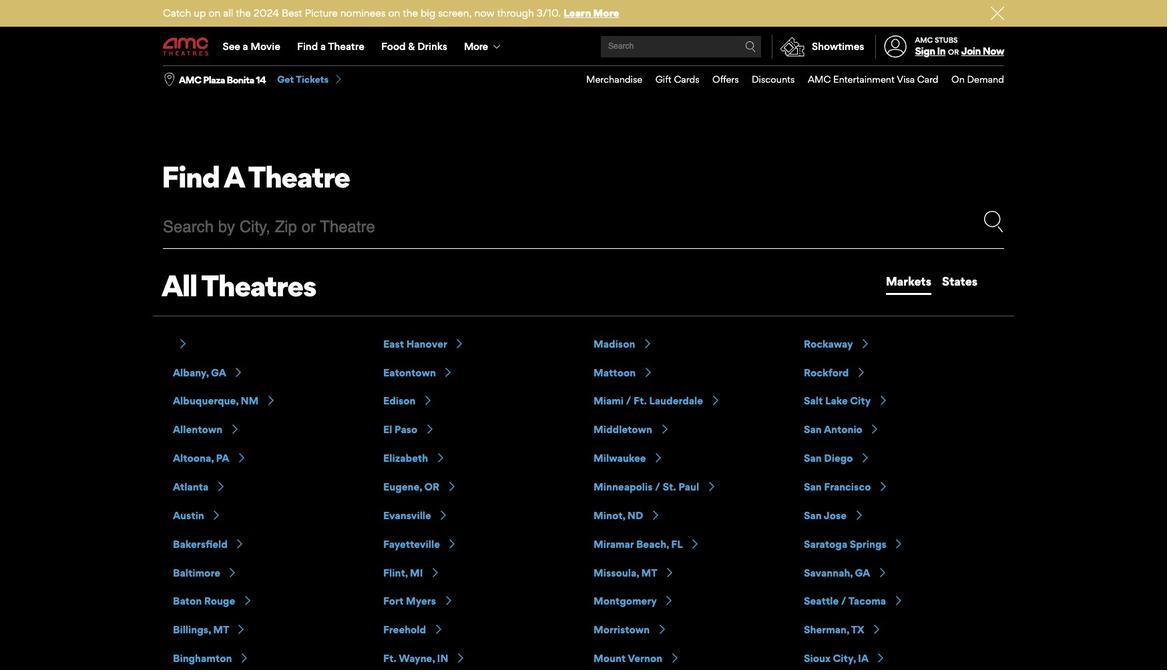 Task type: locate. For each thing, give the bounding box(es) containing it.
a right see
[[243, 40, 248, 53]]

the left big
[[403, 7, 418, 19]]

albuquerque, nm link
[[173, 395, 276, 408]]

2 vertical spatial /
[[841, 595, 846, 608]]

states link
[[942, 269, 978, 295]]

fort myers
[[383, 595, 436, 608]]

bonita
[[227, 74, 254, 85]]

saratoga
[[804, 538, 847, 551]]

san antonio
[[804, 423, 862, 436]]

ga up tacoma
[[855, 566, 870, 579]]

gift cards link
[[642, 66, 699, 93]]

2 a from the left
[[320, 40, 326, 53]]

discounts link
[[739, 66, 795, 93]]

salt lake city link
[[804, 395, 888, 408]]

1 horizontal spatial the
[[403, 7, 418, 19]]

pa
[[216, 452, 229, 465]]

3 san from the top
[[804, 481, 822, 493]]

submit search image
[[983, 211, 1004, 232]]

mattoon link
[[594, 366, 653, 379]]

find inside menu
[[297, 40, 318, 53]]

evansville
[[383, 509, 431, 522]]

montgomery link
[[594, 595, 674, 608]]

altoona, pa link
[[173, 452, 246, 465]]

0 horizontal spatial the
[[236, 7, 251, 19]]

find
[[297, 40, 318, 53], [162, 159, 219, 195]]

on right nominees
[[388, 7, 400, 19]]

on demand
[[951, 74, 1004, 85]]

ga right albany,
[[211, 366, 226, 379]]

ft.
[[634, 395, 647, 408], [383, 652, 397, 665]]

altoona, pa
[[173, 452, 229, 465]]

a down picture
[[320, 40, 326, 53]]

0 vertical spatial theatre
[[328, 40, 364, 53]]

morristown
[[594, 624, 650, 636]]

2 horizontal spatial /
[[841, 595, 846, 608]]

san for san francisco
[[804, 481, 822, 493]]

0 vertical spatial ft.
[[634, 395, 647, 408]]

freehold
[[383, 624, 426, 636]]

now
[[474, 7, 494, 19]]

san up san jose at the right of the page
[[804, 481, 822, 493]]

amc for bonita
[[179, 74, 201, 85]]

1 vertical spatial menu
[[573, 66, 1004, 93]]

san jose link
[[804, 509, 864, 522]]

1 vertical spatial ft.
[[383, 652, 397, 665]]

1 horizontal spatial mt
[[641, 566, 657, 579]]

sioux
[[804, 652, 831, 665]]

catch up on all the 2024 best picture nominees on the big screen, now through 3/10. learn more
[[163, 7, 619, 19]]

search the AMC website text field
[[606, 42, 745, 52]]

1 san from the top
[[804, 423, 822, 436]]

1 vertical spatial /
[[655, 481, 660, 493]]

mi
[[410, 566, 423, 579]]

jose
[[824, 509, 847, 522]]

0 vertical spatial ga
[[211, 366, 226, 379]]

1 horizontal spatial on
[[388, 7, 400, 19]]

find a theatre
[[162, 159, 350, 195]]

san antonio link
[[804, 423, 880, 436]]

lake
[[825, 395, 848, 408]]

minot, nd link
[[594, 509, 660, 522]]

san left jose
[[804, 509, 822, 522]]

markets link
[[886, 269, 931, 295]]

mount
[[594, 652, 626, 665]]

tacoma
[[848, 595, 886, 608]]

find up get tickets
[[297, 40, 318, 53]]

mt
[[641, 566, 657, 579], [213, 624, 229, 636]]

0 horizontal spatial a
[[243, 40, 248, 53]]

sign in or join amc stubs element
[[875, 28, 1004, 65]]

0 horizontal spatial mt
[[213, 624, 229, 636]]

1 horizontal spatial ga
[[855, 566, 870, 579]]

join
[[961, 45, 981, 58]]

the right all
[[236, 7, 251, 19]]

a for theatre
[[320, 40, 326, 53]]

rouge
[[204, 595, 235, 608]]

learn
[[563, 7, 591, 19]]

1 horizontal spatial amc
[[808, 74, 831, 85]]

elizabeth link
[[383, 452, 445, 465]]

4 san from the top
[[804, 509, 822, 522]]

ga for albany, ga
[[211, 366, 226, 379]]

1 horizontal spatial find
[[297, 40, 318, 53]]

0 horizontal spatial on
[[209, 7, 221, 19]]

see
[[223, 40, 240, 53]]

eugene, or
[[383, 481, 439, 493]]

0 horizontal spatial amc
[[179, 74, 201, 85]]

/ left st.
[[655, 481, 660, 493]]

amc left plaza
[[179, 74, 201, 85]]

/ right seattle
[[841, 595, 846, 608]]

seattle / tacoma link
[[804, 595, 903, 608]]

0 vertical spatial more
[[593, 7, 619, 19]]

el
[[383, 423, 392, 436]]

miami / ft. lauderdale
[[594, 395, 703, 408]]

ft. up middletown link
[[634, 395, 647, 408]]

a for movie
[[243, 40, 248, 53]]

/ right miami
[[626, 395, 631, 408]]

1 vertical spatial find
[[162, 159, 219, 195]]

menu
[[163, 28, 1004, 65], [573, 66, 1004, 93]]

menu down learn
[[163, 28, 1004, 65]]

milwaukee
[[594, 452, 646, 465]]

0 horizontal spatial /
[[626, 395, 631, 408]]

hanover
[[406, 338, 447, 350]]

0 horizontal spatial ga
[[211, 366, 226, 379]]

el paso link
[[383, 423, 435, 436]]

city
[[850, 395, 871, 408]]

albuquerque, nm
[[173, 395, 259, 408]]

1 horizontal spatial ft.
[[634, 395, 647, 408]]

1 horizontal spatial /
[[655, 481, 660, 493]]

1 vertical spatial mt
[[213, 624, 229, 636]]

0 vertical spatial menu
[[163, 28, 1004, 65]]

amc for sign
[[915, 35, 933, 45]]

allentown link
[[173, 423, 239, 436]]

1 horizontal spatial a
[[320, 40, 326, 53]]

/ for tacoma
[[841, 595, 846, 608]]

stubs
[[935, 35, 958, 45]]

amc inside amc stubs sign in or join now
[[915, 35, 933, 45]]

0 horizontal spatial find
[[162, 159, 219, 195]]

seattle / tacoma
[[804, 595, 886, 608]]

albany,
[[173, 366, 209, 379]]

entertainment
[[833, 74, 895, 85]]

mt down miramar beach, fl link
[[641, 566, 657, 579]]

san diego link
[[804, 452, 870, 465]]

submit search icon image
[[745, 41, 756, 52]]

amc up sign
[[915, 35, 933, 45]]

san jose
[[804, 509, 847, 522]]

or
[[948, 47, 959, 57]]

markets
[[886, 274, 931, 288]]

more down now
[[464, 40, 488, 53]]

a
[[224, 159, 244, 195]]

mt down "rouge"
[[213, 624, 229, 636]]

allentown
[[173, 423, 222, 436]]

more right learn
[[593, 7, 619, 19]]

fayetteville
[[383, 538, 440, 551]]

mt for billings, mt
[[213, 624, 229, 636]]

on left all
[[209, 7, 221, 19]]

/ for st.
[[655, 481, 660, 493]]

san left diego in the right of the page
[[804, 452, 822, 465]]

mount vernon link
[[594, 652, 679, 665]]

san for san jose
[[804, 509, 822, 522]]

amc inside button
[[179, 74, 201, 85]]

theatre down nominees
[[328, 40, 364, 53]]

amc logo image
[[163, 38, 210, 56], [163, 38, 210, 56]]

0 vertical spatial mt
[[641, 566, 657, 579]]

0 vertical spatial find
[[297, 40, 318, 53]]

0 horizontal spatial more
[[464, 40, 488, 53]]

1 vertical spatial more
[[464, 40, 488, 53]]

san for san diego
[[804, 452, 822, 465]]

amc down showtimes link
[[808, 74, 831, 85]]

1 horizontal spatial more
[[593, 7, 619, 19]]

drinks
[[417, 40, 447, 53]]

1 vertical spatial theatre
[[248, 159, 350, 195]]

sign
[[915, 45, 935, 58]]

0 vertical spatial /
[[626, 395, 631, 408]]

1 a from the left
[[243, 40, 248, 53]]

menu down showtimes image
[[573, 66, 1004, 93]]

2 horizontal spatial amc
[[915, 35, 933, 45]]

francisco
[[824, 481, 871, 493]]

cookie consent banner dialog
[[0, 634, 1167, 670]]

san francisco link
[[804, 481, 888, 493]]

san francisco
[[804, 481, 871, 493]]

all
[[223, 7, 233, 19]]

2 san from the top
[[804, 452, 822, 465]]

tx
[[851, 624, 864, 636]]

theatre right a
[[248, 159, 350, 195]]

san down salt on the bottom of page
[[804, 423, 822, 436]]

0 horizontal spatial ft.
[[383, 652, 397, 665]]

miami
[[594, 395, 624, 408]]

best
[[282, 7, 302, 19]]

theatre inside menu
[[328, 40, 364, 53]]

minneapolis
[[594, 481, 653, 493]]

minot, nd
[[594, 509, 643, 522]]

find left a
[[162, 159, 219, 195]]

seattle
[[804, 595, 839, 608]]

salt lake city
[[804, 395, 871, 408]]

amc
[[915, 35, 933, 45], [808, 74, 831, 85], [179, 74, 201, 85]]

up
[[194, 7, 206, 19]]

rockford
[[804, 366, 849, 379]]

1 vertical spatial ga
[[855, 566, 870, 579]]

ft. left wayne,
[[383, 652, 397, 665]]

theatre for find a theatre
[[248, 159, 350, 195]]

through
[[497, 7, 534, 19]]



Task type: vqa. For each thing, say whether or not it's contained in the screenshot.


Task type: describe. For each thing, give the bounding box(es) containing it.
billings, mt link
[[173, 624, 246, 636]]

saratoga springs link
[[804, 538, 903, 551]]

menu containing merchandise
[[573, 66, 1004, 93]]

wayne,
[[399, 652, 435, 665]]

ga for savannah, ga
[[855, 566, 870, 579]]

1 the from the left
[[236, 7, 251, 19]]

minneapolis / st. paul
[[594, 481, 699, 493]]

eatontown link
[[383, 366, 453, 379]]

states
[[942, 274, 978, 288]]

austin
[[173, 509, 204, 522]]

miramar beach, fl
[[594, 538, 683, 551]]

offers
[[712, 74, 739, 85]]

amc stubs sign in or join now
[[915, 35, 1004, 58]]

amc entertainment visa card
[[808, 74, 938, 85]]

missoula,
[[594, 566, 639, 579]]

in
[[937, 45, 945, 58]]

tickets
[[296, 74, 329, 85]]

lauderdale
[[649, 395, 703, 408]]

showtimes image
[[772, 35, 812, 59]]

amc entertainment visa card link
[[795, 66, 938, 93]]

card
[[917, 74, 938, 85]]

miami / ft. lauderdale link
[[594, 395, 720, 408]]

see a movie link
[[214, 28, 289, 65]]

rockford link
[[804, 366, 866, 379]]

flint, mi link
[[383, 566, 440, 579]]

city,
[[833, 652, 856, 665]]

2 the from the left
[[403, 7, 418, 19]]

or
[[424, 481, 439, 493]]

billings, mt
[[173, 624, 229, 636]]

altoona,
[[173, 452, 214, 465]]

middletown
[[594, 423, 652, 436]]

plaza
[[203, 74, 225, 85]]

&
[[408, 40, 415, 53]]

gift cards
[[655, 74, 699, 85]]

mount vernon
[[594, 652, 662, 665]]

food
[[381, 40, 406, 53]]

antonio
[[824, 423, 862, 436]]

/ for ft.
[[626, 395, 631, 408]]

rockaway link
[[804, 338, 870, 350]]

vernon
[[628, 652, 662, 665]]

big
[[421, 7, 436, 19]]

san for san antonio
[[804, 423, 822, 436]]

freehold link
[[383, 624, 443, 636]]

madison link
[[594, 338, 652, 350]]

edison
[[383, 395, 416, 408]]

merchandise
[[586, 74, 642, 85]]

mt for missoula, mt
[[641, 566, 657, 579]]

sherman, tx
[[804, 624, 864, 636]]

merchandise link
[[573, 66, 642, 93]]

evansville link
[[383, 509, 448, 522]]

food & drinks link
[[373, 28, 456, 65]]

theatre for find a theatre
[[328, 40, 364, 53]]

nominees
[[340, 7, 386, 19]]

binghamton link
[[173, 652, 249, 665]]

get tickets link
[[277, 74, 343, 86]]

movie
[[251, 40, 280, 53]]

milwaukee link
[[594, 452, 663, 465]]

eugene,
[[383, 481, 422, 493]]

missoula, mt
[[594, 566, 657, 579]]

more inside button
[[464, 40, 488, 53]]

amc for visa
[[808, 74, 831, 85]]

in
[[437, 652, 448, 665]]

baltimore link
[[173, 566, 237, 579]]

saratoga springs
[[804, 538, 886, 551]]

cards
[[674, 74, 699, 85]]

sioux city, ia link
[[804, 652, 885, 665]]

user profile image
[[877, 36, 914, 58]]

st.
[[663, 481, 676, 493]]

paso
[[395, 423, 417, 436]]

salt
[[804, 395, 823, 408]]

2 on from the left
[[388, 7, 400, 19]]

Find A Theatre text field
[[163, 211, 925, 243]]

miramar
[[594, 538, 634, 551]]

theatre navigation navigation
[[153, 268, 1014, 670]]

14
[[256, 74, 266, 85]]

sioux city, ia
[[804, 652, 868, 665]]

discounts
[[752, 74, 795, 85]]

1 on from the left
[[209, 7, 221, 19]]

get tickets
[[277, 74, 329, 85]]

find for find a theatre
[[162, 159, 219, 195]]

east
[[383, 338, 404, 350]]

fl
[[671, 538, 683, 551]]

paul
[[678, 481, 699, 493]]

san diego
[[804, 452, 853, 465]]

austin link
[[173, 509, 221, 522]]

see a movie
[[223, 40, 280, 53]]

on demand link
[[938, 66, 1004, 93]]

2024
[[254, 7, 279, 19]]

gift
[[655, 74, 672, 85]]

menu containing more
[[163, 28, 1004, 65]]

find for find a theatre
[[297, 40, 318, 53]]

bakersfield
[[173, 538, 228, 551]]

flint,
[[383, 566, 408, 579]]



